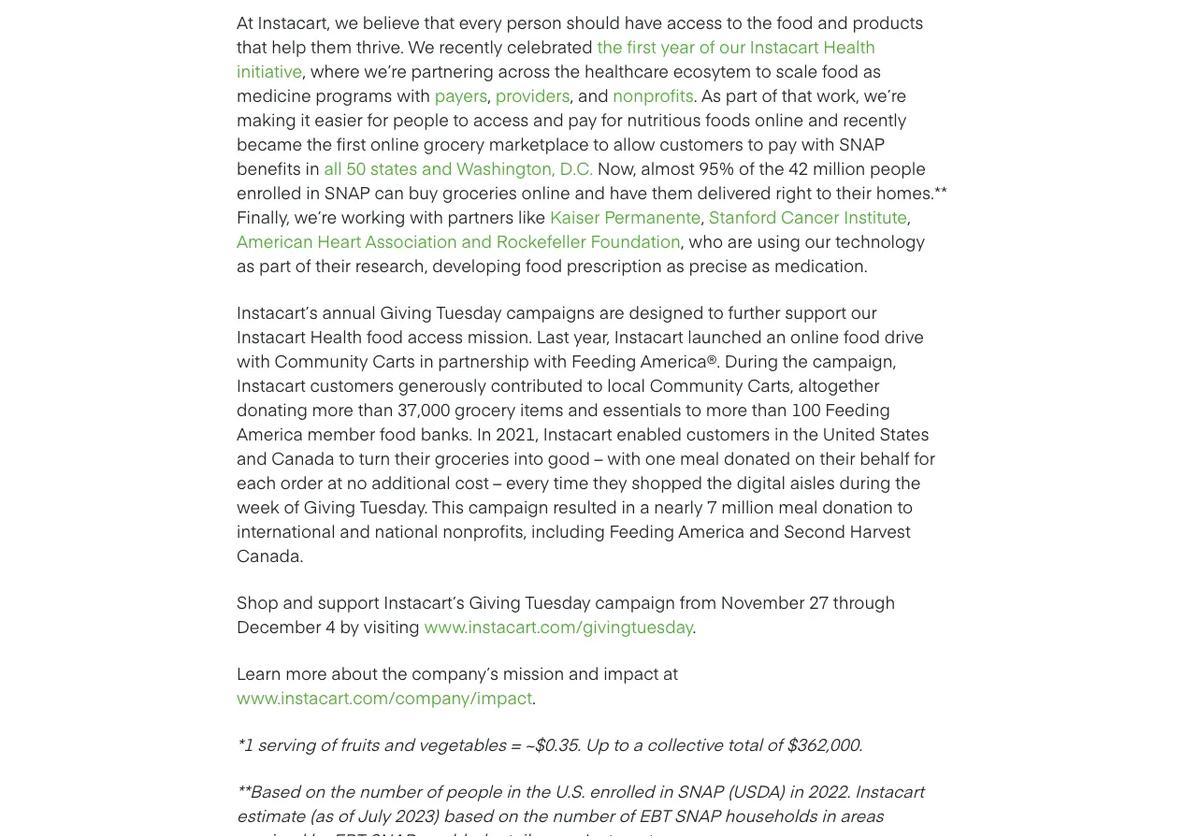Task type: describe. For each thing, give the bounding box(es) containing it.
kaiser permanente , stanford cancer institute , american heart association and rockefeller foundation
[[237, 205, 911, 253]]

who
[[689, 229, 723, 253]]

1 horizontal spatial for
[[602, 108, 623, 131]]

collective
[[647, 733, 723, 756]]

our for of
[[720, 35, 746, 58]]

november
[[721, 590, 805, 614]]

tuesday inside the instacart's annual giving tuesday campaigns are designed to further support our instacart health food access mission. last year, instacart launched an online food drive with community carts in partnership with feeding america®. during the campaign, instacart customers generously contributed to local community carts, altogether donating more than 37,000 grocery items and essentials to more than 100 feeding america member food banks. in 2021, instacart enabled customers in the united states and canada to turn their groceries into good – with one meal donated on their behalf for each order at no additional cost – every time they shopped the digital aisles during the week of giving tuesday. this campaign resulted in a nearly 7 million meal donation to international and national nonprofits, including feeding america and second harvest canada.
[[436, 300, 502, 324]]

shop and support instacart's giving tuesday campaign from november 27 through december 4 by visiting
[[237, 590, 896, 638]]

order
[[281, 471, 323, 494]]

mission
[[503, 662, 564, 685]]

2021,
[[496, 422, 539, 445]]

to left local
[[588, 373, 603, 397]]

instacart's annual giving tuesday campaigns are designed to further support our instacart health food access mission. last year, instacart launched an online food drive with community carts in partnership with feeding america®. during the campaign, instacart customers generously contributed to local community carts, altogether donating more than 37,000 grocery items and essentials to more than 100 feeding america member food banks. in 2021, instacart enabled customers in the united states and canada to turn their groceries into good – with one meal donated on their behalf for each order at no additional cost – every time they shopped the digital aisles during the week of giving tuesday. this campaign resulted in a nearly 7 million meal donation to international and national nonprofits, including feeding america and second harvest canada.
[[237, 300, 936, 567]]

health inside the first year of our instacart health initiative
[[824, 35, 876, 58]]

the first year of our instacart health initiative link
[[237, 35, 876, 82]]

the down an
[[783, 349, 808, 372]]

campaign inside shop and support instacart's giving tuesday campaign from november 27 through december 4 by visiting
[[595, 590, 676, 614]]

benefits
[[237, 156, 301, 180]]

0 horizontal spatial giving
[[304, 495, 356, 518]]

50
[[346, 156, 366, 180]]

giving inside shop and support instacart's giving tuesday campaign from november 27 through december 4 by visiting
[[469, 590, 521, 614]]

this
[[432, 495, 464, 518]]

we
[[335, 10, 358, 34]]

to up harvest
[[898, 495, 913, 518]]

last
[[537, 325, 569, 348]]

access inside . as part of that work, we're making it easier for people to access and pay for nutritious foods online and recently became the first online grocery marketplace to allow customers to pay with snap benefits in
[[473, 108, 529, 131]]

payers , providers , and nonprofits
[[435, 83, 694, 107]]

1 vertical spatial .
[[693, 615, 696, 638]]

*1 serving of fruits and vegetables = ~$0.35. up to a collective total of $362,000.
[[237, 733, 863, 756]]

online up states
[[370, 132, 419, 155]]

www.instacart.com/givingtuesday
[[424, 615, 693, 638]]

0 vertical spatial community
[[275, 349, 368, 372]]

of up "instacart."
[[619, 804, 635, 827]]

into
[[514, 446, 544, 470]]

and inside at instacart, we believe that every person should have access to the food and products that help them thrive. we recently celebrated
[[818, 10, 848, 34]]

and down digital
[[749, 519, 780, 543]]

the up retailers
[[522, 804, 548, 827]]

. inside learn more about the company's mission and impact at www.instacart.com/company/impact .
[[532, 686, 536, 709]]

week
[[237, 495, 280, 518]]

generously
[[398, 373, 486, 397]]

america®.
[[641, 349, 720, 372]]

time
[[554, 471, 589, 494]]

the left u.s.
[[525, 779, 550, 803]]

shop
[[237, 590, 279, 614]]

to down the foods
[[748, 132, 764, 155]]

to right up
[[613, 733, 629, 756]]

groceries inside the instacart's annual giving tuesday campaigns are designed to further support our instacart health food access mission. last year, instacart launched an online food drive with community carts in partnership with feeding america®. during the campaign, instacart customers generously contributed to local community carts, altogether donating more than 37,000 grocery items and essentials to more than 100 feeding america member food banks. in 2021, instacart enabled customers in the united states and canada to turn their groceries into good – with one meal donated on their behalf for each order at no additional cost – every time they shopped the digital aisles during the week of giving tuesday. this campaign resulted in a nearly 7 million meal donation to international and national nonprofits, including feeding america and second harvest canada.
[[435, 446, 509, 470]]

(as
[[310, 804, 333, 827]]

to up now, on the right top of the page
[[593, 132, 609, 155]]

of left fruits
[[320, 733, 336, 756]]

partnering
[[411, 59, 494, 82]]

first inside . as part of that work, we're making it easier for people to access and pay for nutritious foods online and recently became the first online grocery marketplace to allow customers to pay with snap benefits in
[[337, 132, 366, 155]]

, where we're partnering across the healthcare ecosytem to scale food as medicine programs with
[[237, 59, 881, 107]]

and right fruits
[[384, 733, 414, 756]]

with up donating
[[237, 349, 270, 372]]

1 horizontal spatial meal
[[779, 495, 818, 518]]

of inside , who are using our technology as part of their research, developing food prescription as precise as medication.
[[295, 254, 311, 277]]

kaiser
[[550, 205, 600, 228]]

marketplace
[[489, 132, 589, 155]]

4
[[326, 615, 336, 638]]

instacart inside the first year of our instacart health initiative
[[750, 35, 819, 58]]

every inside the instacart's annual giving tuesday campaigns are designed to further support our instacart health food access mission. last year, instacart launched an online food drive with community carts in partnership with feeding america®. during the campaign, instacart customers generously contributed to local community carts, altogether donating more than 37,000 grocery items and essentials to more than 100 feeding america member food banks. in 2021, instacart enabled customers in the united states and canada to turn their groceries into good – with one meal donated on their behalf for each order at no additional cost – every time they shopped the digital aisles during the week of giving tuesday. this campaign resulted in a nearly 7 million meal donation to international and national nonprofits, including feeding america and second harvest canada.
[[506, 471, 549, 494]]

at inside the instacart's annual giving tuesday campaigns are designed to further support our instacart health food access mission. last year, instacart launched an online food drive with community carts in partnership with feeding america®. during the campaign, instacart customers generously contributed to local community carts, altogether donating more than 37,000 grocery items and essentials to more than 100 feeding america member food banks. in 2021, instacart enabled customers in the united states and canada to turn their groceries into good – with one meal donated on their behalf for each order at no additional cost – every time they shopped the digital aisles during the week of giving tuesday. this campaign resulted in a nearly 7 million meal donation to international and national nonprofits, including feeding america and second harvest canada.
[[328, 471, 342, 494]]

on up (as at the bottom of the page
[[304, 779, 325, 803]]

$362,000.
[[787, 733, 863, 756]]

, who are using our technology as part of their research, developing food prescription as precise as medication.
[[237, 229, 925, 277]]

households
[[725, 804, 817, 827]]

nonprofits
[[613, 83, 694, 107]]

the inside at instacart, we believe that every person should have access to the food and products that help them thrive. we recently celebrated
[[747, 10, 773, 34]]

and up 'marketplace'
[[533, 108, 564, 131]]

across
[[498, 59, 550, 82]]

company's
[[412, 662, 499, 685]]

1 horizontal spatial –
[[595, 446, 603, 470]]

online right the foods
[[755, 108, 804, 131]]

of up 2023)
[[426, 779, 442, 803]]

initiative
[[237, 59, 302, 82]]

enabled inside the instacart's annual giving tuesday campaigns are designed to further support our instacart health food access mission. last year, instacart launched an online food drive with community carts in partnership with feeding america®. during the campaign, instacart customers generously contributed to local community carts, altogether donating more than 37,000 grocery items and essentials to more than 100 feeding america member food banks. in 2021, instacart enabled customers in the united states and canada to turn their groceries into good – with one meal donated on their behalf for each order at no additional cost – every time they shopped the digital aisles during the week of giving tuesday. this campaign resulted in a nearly 7 million meal donation to international and national nonprofits, including feeding america and second harvest canada.
[[617, 422, 682, 445]]

vegetables
[[418, 733, 506, 756]]

additional
[[372, 471, 451, 494]]

food inside at instacart, we believe that every person should have access to the food and products that help them thrive. we recently celebrated
[[777, 10, 814, 34]]

1 than from the left
[[358, 398, 393, 421]]

our inside the instacart's annual giving tuesday campaigns are designed to further support our instacart health food access mission. last year, instacart launched an online food drive with community carts in partnership with feeding america®. during the campaign, instacart customers generously contributed to local community carts, altogether donating more than 37,000 grocery items and essentials to more than 100 feeding america member food banks. in 2021, instacart enabled customers in the united states and canada to turn their groceries into good – with one meal donated on their behalf for each order at no additional cost – every time they shopped the digital aisles during the week of giving tuesday. this campaign resulted in a nearly 7 million meal donation to international and national nonprofits, including feeding america and second harvest canada.
[[851, 300, 877, 324]]

to up the launched
[[708, 300, 724, 324]]

believe
[[363, 10, 420, 34]]

launched
[[688, 325, 762, 348]]

easier
[[315, 108, 363, 131]]

turn
[[359, 446, 390, 470]]

and down tuesday.
[[340, 519, 370, 543]]

donation
[[823, 495, 893, 518]]

0 vertical spatial pay
[[568, 108, 597, 131]]

instacart's inside the instacart's annual giving tuesday campaigns are designed to further support our instacart health food access mission. last year, instacart launched an online food drive with community carts in partnership with feeding america®. during the campaign, instacart customers generously contributed to local community carts, altogether donating more than 37,000 grocery items and essentials to more than 100 feeding america member food banks. in 2021, instacart enabled customers in the united states and canada to turn their groceries into good – with one meal donated on their behalf for each order at no additional cost – every time they shopped the digital aisles during the week of giving tuesday. this campaign resulted in a nearly 7 million meal donation to international and national nonprofits, including feeding america and second harvest canada.
[[237, 300, 318, 324]]

technology
[[836, 229, 925, 253]]

an
[[767, 325, 786, 348]]

allow
[[613, 132, 656, 155]]

states
[[370, 156, 418, 180]]

instacart,
[[258, 10, 330, 34]]

=
[[511, 733, 520, 756]]

american heart association and rockefeller foundation link
[[237, 229, 681, 253]]

each
[[237, 471, 276, 494]]

and down healthcare at the top
[[578, 83, 609, 107]]

grocery inside . as part of that work, we're making it easier for people to access and pay for nutritious foods online and recently became the first online grocery marketplace to allow customers to pay with snap benefits in
[[424, 132, 485, 155]]

celebrated
[[507, 35, 593, 58]]

as
[[702, 83, 721, 107]]

on inside the instacart's annual giving tuesday campaigns are designed to further support our instacart health food access mission. last year, instacart launched an online food drive with community carts in partnership with feeding america®. during the campaign, instacart customers generously contributed to local community carts, altogether donating more than 37,000 grocery items and essentials to more than 100 feeding america member food banks. in 2021, instacart enabled customers in the united states and canada to turn their groceries into good – with one meal donated on their behalf for each order at no additional cost – every time they shopped the digital aisles during the week of giving tuesday. this campaign resulted in a nearly 7 million meal donation to international and national nonprofits, including feeding america and second harvest canada.
[[795, 446, 816, 470]]

serviced
[[237, 828, 305, 837]]

more inside learn more about the company's mission and impact at www.instacart.com/company/impact .
[[285, 662, 327, 685]]

7
[[707, 495, 717, 518]]

food inside , who are using our technology as part of their research, developing food prescription as precise as medication.
[[526, 254, 562, 277]]

food up "carts"
[[367, 325, 403, 348]]

people inside . as part of that work, we're making it easier for people to access and pay for nutritious foods online and recently became the first online grocery marketplace to allow customers to pay with snap benefits in
[[393, 108, 449, 131]]

it
[[301, 108, 310, 131]]

tuesday inside shop and support instacart's giving tuesday campaign from november 27 through december 4 by visiting
[[525, 590, 591, 614]]

banks.
[[421, 422, 473, 445]]

. inside . as part of that work, we're making it easier for people to access and pay for nutritious foods online and recently became the first online grocery marketplace to allow customers to pay with snap benefits in
[[694, 83, 698, 107]]

second
[[784, 519, 846, 543]]

in down 2022.
[[822, 804, 836, 827]]

have inside "now, almost 95% of the 42 million people enrolled in snap can buy groceries online and have them delivered right to their homes.** finally, we're working with partners like"
[[610, 181, 648, 204]]

up
[[585, 733, 609, 756]]

international
[[237, 519, 336, 543]]

national
[[375, 519, 438, 543]]

on up retailers
[[497, 804, 518, 827]]

food up campaign,
[[844, 325, 880, 348]]

the up 7
[[707, 471, 733, 494]]

100
[[792, 398, 821, 421]]

of inside "now, almost 95% of the 42 million people enrolled in snap can buy groceries online and have them delivered right to their homes.** finally, we're working with partners like"
[[739, 156, 755, 180]]

as left precise
[[667, 254, 685, 277]]

more up member at the bottom of the page
[[312, 398, 354, 421]]

american
[[237, 229, 313, 253]]

1 vertical spatial feeding
[[826, 398, 891, 421]]

december
[[237, 615, 321, 638]]

the inside , where we're partnering across the healthcare ecosytem to scale food as medicine programs with
[[555, 59, 580, 82]]

nonprofits link
[[613, 83, 694, 107]]

and down work, at the right top
[[808, 108, 839, 131]]

their inside , who are using our technology as part of their research, developing food prescription as precise as medication.
[[315, 254, 351, 277]]

to down member at the bottom of the page
[[339, 446, 355, 470]]

their inside "now, almost 95% of the 42 million people enrolled in snap can buy groceries online and have them delivered right to their homes.** finally, we're working with partners like"
[[836, 181, 872, 204]]

in up generously
[[420, 349, 434, 372]]

0 horizontal spatial meal
[[680, 446, 720, 470]]

snap inside "now, almost 95% of the 42 million people enrolled in snap can buy groceries online and have them delivered right to their homes.** finally, we're working with partners like"
[[325, 181, 370, 204]]

in down the they
[[622, 495, 636, 518]]

are inside the instacart's annual giving tuesday campaigns are designed to further support our instacart health food access mission. last year, instacart launched an online food drive with community carts in partnership with feeding america®. during the campaign, instacart customers generously contributed to local community carts, altogether donating more than 37,000 grocery items and essentials to more than 100 feeding america member food banks. in 2021, instacart enabled customers in the united states and canada to turn their groceries into good – with one meal donated on their behalf for each order at no additional cost – every time they shopped the digital aisles during the week of giving tuesday. this campaign resulted in a nearly 7 million meal donation to international and national nonprofits, including feeding america and second harvest canada.
[[599, 300, 625, 324]]

we're inside , where we're partnering across the healthcare ecosytem to scale food as medicine programs with
[[364, 59, 407, 82]]

2 vertical spatial customers
[[686, 422, 770, 445]]

and right items
[[568, 398, 599, 421]]

the up (as at the bottom of the page
[[329, 779, 355, 803]]

carts,
[[748, 373, 794, 397]]

the down the 100
[[793, 422, 819, 445]]

scale
[[776, 59, 818, 82]]

visiting
[[364, 615, 420, 638]]

as inside , where we're partnering across the healthcare ecosytem to scale food as medicine programs with
[[863, 59, 881, 82]]

online inside "now, almost 95% of the 42 million people enrolled in snap can buy groceries online and have them delivered right to their homes.** finally, we're working with partners like"
[[522, 181, 570, 204]]

in down collective
[[659, 779, 673, 803]]

in up retailers
[[506, 779, 520, 803]]

we're inside "now, almost 95% of the 42 million people enrolled in snap can buy groceries online and have them delivered right to their homes.** finally, we're working with partners like"
[[294, 205, 337, 228]]

by inside shop and support instacart's giving tuesday campaign from november 27 through december 4 by visiting
[[340, 615, 359, 638]]

research,
[[355, 254, 428, 277]]

with up the they
[[607, 446, 641, 470]]

access inside at instacart, we believe that every person should have access to the food and products that help them thrive. we recently celebrated
[[667, 10, 723, 34]]

the inside "now, almost 95% of the 42 million people enrolled in snap can buy groceries online and have them delivered right to their homes.** finally, we're working with partners like"
[[759, 156, 785, 180]]

0 vertical spatial number
[[359, 779, 422, 803]]

stanford
[[709, 205, 777, 228]]

learn more about the company's mission and impact at www.instacart.com/company/impact .
[[237, 662, 678, 709]]

u.s.
[[555, 779, 585, 803]]

buy
[[409, 181, 438, 204]]

to down america®.
[[686, 398, 702, 421]]

heart
[[317, 229, 361, 253]]

association
[[365, 229, 457, 253]]

1 horizontal spatial giving
[[380, 300, 432, 324]]

1 horizontal spatial ebt
[[639, 804, 670, 827]]

using
[[757, 229, 801, 253]]

access inside the instacart's annual giving tuesday campaigns are designed to further support our instacart health food access mission. last year, instacart launched an online food drive with community carts in partnership with feeding america®. during the campaign, instacart customers generously contributed to local community carts, altogether donating more than 37,000 grocery items and essentials to more than 100 feeding america member food banks. in 2021, instacart enabled customers in the united states and canada to turn their groceries into good – with one meal donated on their behalf for each order at no additional cost – every time they shopped the digital aisles during the week of giving tuesday. this campaign resulted in a nearly 7 million meal donation to international and national nonprofits, including feeding america and second harvest canada.
[[408, 325, 463, 348]]

nonprofits,
[[443, 519, 527, 543]]

part inside , who are using our technology as part of their research, developing food prescription as precise as medication.
[[259, 254, 291, 277]]

instacart inside **based on the number of people in the u.s. enrolled in snap (usda) in 2022. instacart estimate (as of july 2023) based on the number of ebt snap households in areas serviced by ebt snap-enabled retailers on instacart.
[[855, 779, 924, 803]]

of inside the instacart's annual giving tuesday campaigns are designed to further support our instacart health food access mission. last year, instacart launched an online food drive with community carts in partnership with feeding america®. during the campaign, instacart customers generously contributed to local community carts, altogether donating more than 37,000 grocery items and essentials to more than 100 feeding america member food banks. in 2021, instacart enabled customers in the united states and canada to turn their groceries into good – with one meal donated on their behalf for each order at no additional cost – every time they shopped the digital aisles during the week of giving tuesday. this campaign resulted in a nearly 7 million meal donation to international and national nonprofits, including feeding america and second harvest canada.
[[284, 495, 300, 518]]

in up donated
[[775, 422, 789, 445]]

based
[[443, 804, 493, 827]]

we
[[408, 35, 435, 58]]

can
[[375, 181, 404, 204]]

(usda)
[[728, 779, 785, 803]]



Task type: vqa. For each thing, say whether or not it's contained in the screenshot.
left Bay
no



Task type: locate. For each thing, give the bounding box(es) containing it.
learn
[[237, 662, 281, 685]]

support inside the instacart's annual giving tuesday campaigns are designed to further support our instacart health food access mission. last year, instacart launched an online food drive with community carts in partnership with feeding america®. during the campaign, instacart customers generously contributed to local community carts, altogether donating more than 37,000 grocery items and essentials to more than 100 feeding america member food banks. in 2021, instacart enabled customers in the united states and canada to turn their groceries into good – with one meal donated on their behalf for each order at no additional cost – every time they shopped the digital aisles during the week of giving tuesday. this campaign resulted in a nearly 7 million meal donation to international and national nonprofits, including feeding america and second harvest canada.
[[785, 300, 847, 324]]

part inside . as part of that work, we're making it easier for people to access and pay for nutritious foods online and recently became the first online grocery marketplace to allow customers to pay with snap benefits in
[[726, 83, 758, 107]]

the first year of our instacart health initiative
[[237, 35, 876, 82]]

2 horizontal spatial that
[[782, 83, 812, 107]]

them for instacart,
[[311, 35, 352, 58]]

help
[[272, 35, 306, 58]]

on down u.s.
[[558, 828, 579, 837]]

campaign,
[[813, 349, 897, 372]]

now, almost 95% of the 42 million people enrolled in snap can buy groceries online and have them delivered right to their homes.** finally, we're working with partners like
[[237, 156, 948, 228]]

and inside learn more about the company's mission and impact at www.instacart.com/company/impact .
[[569, 662, 599, 685]]

instacart's down american on the top
[[237, 300, 318, 324]]

of up ecosytem at the right top of the page
[[700, 35, 715, 58]]

1 vertical spatial community
[[650, 373, 743, 397]]

have up 'year'
[[625, 10, 663, 34]]

2 vertical spatial access
[[408, 325, 463, 348]]

. left as
[[694, 83, 698, 107]]

0 horizontal spatial we're
[[294, 205, 337, 228]]

programs
[[316, 83, 392, 107]]

. as part of that work, we're making it easier for people to access and pay for nutritious foods online and recently became the first online grocery marketplace to allow customers to pay with snap benefits in
[[237, 83, 907, 180]]

grocery inside the instacart's annual giving tuesday campaigns are designed to further support our instacart health food access mission. last year, instacart launched an online food drive with community carts in partnership with feeding america®. during the campaign, instacart customers generously contributed to local community carts, altogether donating more than 37,000 grocery items and essentials to more than 100 feeding america member food banks. in 2021, instacart enabled customers in the united states and canada to turn their groceries into good – with one meal donated on their behalf for each order at no additional cost – every time they shopped the digital aisles during the week of giving tuesday. this campaign resulted in a nearly 7 million meal donation to international and national nonprofits, including feeding america and second harvest canada.
[[455, 398, 516, 421]]

1 horizontal spatial first
[[627, 35, 657, 58]]

support inside shop and support instacart's giving tuesday campaign from november 27 through december 4 by visiting
[[318, 590, 379, 614]]

them inside at instacart, we believe that every person should have access to the food and products that help them thrive. we recently celebrated
[[311, 35, 352, 58]]

people up based
[[446, 779, 502, 803]]

0 vertical spatial instacart's
[[237, 300, 318, 324]]

of inside the first year of our instacart health initiative
[[700, 35, 715, 58]]

at
[[237, 10, 253, 34]]

1 horizontal spatial our
[[805, 229, 831, 253]]

people down payers link
[[393, 108, 449, 131]]

– right cost
[[493, 471, 502, 494]]

enabled down based
[[421, 828, 486, 837]]

prescription
[[567, 254, 662, 277]]

year
[[661, 35, 695, 58]]

in inside . as part of that work, we're making it easier for people to access and pay for nutritious foods online and recently became the first online grocery marketplace to allow customers to pay with snap benefits in
[[305, 156, 320, 180]]

a down shopped
[[640, 495, 650, 518]]

customers
[[660, 132, 744, 155], [310, 373, 394, 397], [686, 422, 770, 445]]

the down behalf at the right of the page
[[895, 471, 921, 494]]

1 horizontal spatial support
[[785, 300, 847, 324]]

online inside the instacart's annual giving tuesday campaigns are designed to further support our instacart health food access mission. last year, instacart launched an online food drive with community carts in partnership with feeding america®. during the campaign, instacart customers generously contributed to local community carts, altogether donating more than 37,000 grocery items and essentials to more than 100 feeding america member food banks. in 2021, instacart enabled customers in the united states and canada to turn their groceries into good – with one meal donated on their behalf for each order at no additional cost – every time they shopped the digital aisles during the week of giving tuesday. this campaign resulted in a nearly 7 million meal donation to international and national nonprofits, including feeding america and second harvest canada.
[[791, 325, 839, 348]]

1 horizontal spatial at
[[663, 662, 678, 685]]

the down should
[[597, 35, 623, 58]]

1 horizontal spatial we're
[[364, 59, 407, 82]]

our inside , who are using our technology as part of their research, developing food prescription as precise as medication.
[[805, 229, 831, 253]]

and up "each"
[[237, 446, 267, 470]]

first
[[627, 35, 657, 58], [337, 132, 366, 155]]

1 horizontal spatial them
[[652, 181, 693, 204]]

0 vertical spatial campaign
[[468, 495, 549, 518]]

0 vertical spatial part
[[726, 83, 758, 107]]

customers inside . as part of that work, we're making it easier for people to access and pay for nutritious foods online and recently became the first online grocery marketplace to allow customers to pay with snap benefits in
[[660, 132, 744, 155]]

every left person
[[459, 10, 502, 34]]

0 horizontal spatial every
[[459, 10, 502, 34]]

as down using
[[752, 254, 770, 277]]

– up the they
[[595, 446, 603, 470]]

0 vertical spatial at
[[328, 471, 342, 494]]

feeding up united
[[826, 398, 891, 421]]

0 horizontal spatial america
[[237, 422, 303, 445]]

1 vertical spatial pay
[[768, 132, 797, 155]]

, inside , where we're partnering across the healthcare ecosytem to scale food as medicine programs with
[[302, 59, 306, 82]]

million down digital
[[722, 495, 774, 518]]

nutritious
[[627, 108, 701, 131]]

to up ecosytem at the right top of the page
[[727, 10, 743, 34]]

to inside "now, almost 95% of the 42 million people enrolled in snap can buy groceries online and have them delivered right to their homes.** finally, we're working with partners like"
[[816, 181, 832, 204]]

the inside the first year of our instacart health initiative
[[597, 35, 623, 58]]

customers up donated
[[686, 422, 770, 445]]

person
[[507, 10, 562, 34]]

they
[[593, 471, 627, 494]]

of up 'delivered'
[[739, 156, 755, 180]]

as down products
[[863, 59, 881, 82]]

at inside learn more about the company's mission and impact at www.instacart.com/company/impact .
[[663, 662, 678, 685]]

support up an
[[785, 300, 847, 324]]

0 vertical spatial a
[[640, 495, 650, 518]]

that inside . as part of that work, we're making it easier for people to access and pay for nutritious foods online and recently became the first online grocery marketplace to allow customers to pay with snap benefits in
[[782, 83, 812, 107]]

.
[[694, 83, 698, 107], [693, 615, 696, 638], [532, 686, 536, 709]]

**based on the number of people in the u.s. enrolled in snap (usda) in 2022. instacart estimate (as of july 2023) based on the number of ebt snap households in areas serviced by ebt snap-enabled retailers on instacart.
[[237, 779, 924, 837]]

0 horizontal spatial million
[[722, 495, 774, 518]]

health down products
[[824, 35, 876, 58]]

d.c.
[[560, 156, 593, 180]]

community
[[275, 349, 368, 372], [650, 373, 743, 397]]

1 vertical spatial at
[[663, 662, 678, 685]]

number
[[359, 779, 422, 803], [552, 804, 615, 827]]

million inside the instacart's annual giving tuesday campaigns are designed to further support our instacart health food access mission. last year, instacart launched an online food drive with community carts in partnership with feeding america®. during the campaign, instacart customers generously contributed to local community carts, altogether donating more than 37,000 grocery items and essentials to more than 100 feeding america member food banks. in 2021, instacart enabled customers in the united states and canada to turn their groceries into good – with one meal donated on their behalf for each order at no additional cost – every time they shopped the digital aisles during the week of giving tuesday. this campaign resulted in a nearly 7 million meal donation to international and national nonprofits, including feeding america and second harvest canada.
[[722, 495, 774, 518]]

that up we
[[424, 10, 455, 34]]

grocery up in at bottom
[[455, 398, 516, 421]]

people inside "now, almost 95% of the 42 million people enrolled in snap can buy groceries online and have them delivered right to their homes.** finally, we're working with partners like"
[[870, 156, 926, 180]]

ebt down july
[[333, 828, 364, 837]]

campaign
[[468, 495, 549, 518], [595, 590, 676, 614]]

to inside , where we're partnering across the healthcare ecosytem to scale food as medicine programs with
[[756, 59, 772, 82]]

our up campaign,
[[851, 300, 877, 324]]

1 vertical spatial a
[[633, 733, 643, 756]]

enrolled inside **based on the number of people in the u.s. enrolled in snap (usda) in 2022. instacart estimate (as of july 2023) based on the number of ebt snap households in areas serviced by ebt snap-enabled retailers on instacart.
[[589, 779, 654, 803]]

0 horizontal spatial enabled
[[421, 828, 486, 837]]

with up 42
[[801, 132, 835, 155]]

of down american on the top
[[295, 254, 311, 277]]

more right "learn"
[[285, 662, 327, 685]]

total
[[728, 733, 762, 756]]

their up additional on the left
[[395, 446, 430, 470]]

mission.
[[468, 325, 532, 348]]

enabled inside **based on the number of people in the u.s. enrolled in snap (usda) in 2022. instacart estimate (as of july 2023) based on the number of ebt snap households in areas serviced by ebt snap-enabled retailers on instacart.
[[421, 828, 486, 837]]

on
[[795, 446, 816, 470], [304, 779, 325, 803], [497, 804, 518, 827], [558, 828, 579, 837]]

like
[[518, 205, 546, 228]]

essentials
[[603, 398, 682, 421]]

that down 'scale'
[[782, 83, 812, 107]]

cancer
[[781, 205, 840, 228]]

1 vertical spatial groceries
[[435, 446, 509, 470]]

1 vertical spatial million
[[722, 495, 774, 518]]

1 horizontal spatial by
[[340, 615, 359, 638]]

with inside "now, almost 95% of the 42 million people enrolled in snap can buy groceries online and have them delivered right to their homes.** finally, we're working with partners like"
[[410, 205, 443, 228]]

0 horizontal spatial campaign
[[468, 495, 549, 518]]

them inside "now, almost 95% of the 42 million people enrolled in snap can buy groceries online and have them delivered right to their homes.** finally, we're working with partners like"
[[652, 181, 693, 204]]

and inside "kaiser permanente , stanford cancer institute , american heart association and rockefeller foundation"
[[462, 229, 492, 253]]

1 horizontal spatial enrolled
[[589, 779, 654, 803]]

food up 'scale'
[[777, 10, 814, 34]]

including
[[532, 519, 605, 543]]

0 vertical spatial that
[[424, 10, 455, 34]]

july
[[357, 804, 390, 827]]

0 horizontal spatial them
[[311, 35, 352, 58]]

with down last
[[534, 349, 567, 372]]

for inside the instacart's annual giving tuesday campaigns are designed to further support our instacart health food access mission. last year, instacart launched an online food drive with community carts in partnership with feeding america®. during the campaign, instacart customers generously contributed to local community carts, altogether donating more than 37,000 grocery items and essentials to more than 100 feeding america member food banks. in 2021, instacart enabled customers in the united states and canada to turn their groceries into good – with one meal donated on their behalf for each order at no additional cost – every time they shopped the digital aisles during the week of giving tuesday. this campaign resulted in a nearly 7 million meal donation to international and national nonprofits, including feeding america and second harvest canada.
[[914, 446, 936, 470]]

2 vertical spatial feeding
[[610, 519, 675, 543]]

27
[[809, 590, 829, 614]]

became
[[237, 132, 302, 155]]

1 vertical spatial giving
[[304, 495, 356, 518]]

by down (as at the bottom of the page
[[309, 828, 328, 837]]

products
[[853, 10, 924, 34]]

1 horizontal spatial than
[[752, 398, 787, 421]]

them down almost at the right top
[[652, 181, 693, 204]]

instacart's up visiting
[[384, 590, 465, 614]]

2 vertical spatial giving
[[469, 590, 521, 614]]

1 horizontal spatial pay
[[768, 132, 797, 155]]

0 horizontal spatial that
[[237, 35, 267, 58]]

1 horizontal spatial are
[[728, 229, 753, 253]]

nearly
[[654, 495, 703, 518]]

drive
[[885, 325, 924, 348]]

people inside **based on the number of people in the u.s. enrolled in snap (usda) in 2022. instacart estimate (as of july 2023) based on the number of ebt snap households in areas serviced by ebt snap-enabled retailers on instacart.
[[446, 779, 502, 803]]

washington,
[[457, 156, 556, 180]]

campaign left from
[[595, 590, 676, 614]]

to inside at instacart, we believe that every person should have access to the food and products that help them thrive. we recently celebrated
[[727, 10, 743, 34]]

all 50 states and washington, d.c. link
[[324, 156, 593, 180]]

meal
[[680, 446, 720, 470], [779, 495, 818, 518]]

finally,
[[237, 205, 290, 228]]

community down america®.
[[650, 373, 743, 397]]

meal right one
[[680, 446, 720, 470]]

meal down aisles
[[779, 495, 818, 518]]

in
[[305, 156, 320, 180], [306, 181, 320, 204], [420, 349, 434, 372], [775, 422, 789, 445], [622, 495, 636, 518], [506, 779, 520, 803], [659, 779, 673, 803], [789, 779, 804, 803], [822, 804, 836, 827]]

to down payers link
[[453, 108, 469, 131]]

1 vertical spatial –
[[493, 471, 502, 494]]

2022.
[[808, 779, 851, 803]]

in up heart
[[306, 181, 320, 204]]

0 vertical spatial groceries
[[443, 181, 517, 204]]

groceries up partners
[[443, 181, 517, 204]]

1 horizontal spatial access
[[473, 108, 529, 131]]

1 horizontal spatial recently
[[843, 108, 907, 131]]

1 vertical spatial instacart's
[[384, 590, 465, 614]]

and left products
[[818, 10, 848, 34]]

1 vertical spatial we're
[[864, 83, 907, 107]]

food inside , where we're partnering across the healthcare ecosytem to scale food as medicine programs with
[[822, 59, 859, 82]]

1 horizontal spatial number
[[552, 804, 615, 827]]

are inside , who are using our technology as part of their research, developing food prescription as precise as medication.
[[728, 229, 753, 253]]

tuesday
[[436, 300, 502, 324], [525, 590, 591, 614]]

health
[[824, 35, 876, 58], [310, 325, 362, 348]]

america down donating
[[237, 422, 303, 445]]

ebt
[[639, 804, 670, 827], [333, 828, 364, 837]]

of right (as at the bottom of the page
[[337, 804, 353, 827]]

permanente
[[605, 205, 701, 228]]

2 horizontal spatial we're
[[864, 83, 907, 107]]

giving down no
[[304, 495, 356, 518]]

the inside learn more about the company's mission and impact at www.instacart.com/company/impact .
[[382, 662, 408, 685]]

making
[[237, 108, 296, 131]]

our for using
[[805, 229, 831, 253]]

1 vertical spatial our
[[805, 229, 831, 253]]

instacart
[[750, 35, 819, 58], [237, 325, 306, 348], [614, 325, 684, 348], [237, 373, 306, 397], [543, 422, 612, 445], [855, 779, 924, 803]]

instacart's inside shop and support instacart's giving tuesday campaign from november 27 through december 4 by visiting
[[384, 590, 465, 614]]

every down into at the left bottom
[[506, 471, 549, 494]]

enrolled inside "now, almost 95% of the 42 million people enrolled in snap can buy groceries online and have them delivered right to their homes.** finally, we're working with partners like"
[[237, 181, 302, 204]]

giving
[[380, 300, 432, 324], [304, 495, 356, 518], [469, 590, 521, 614]]

good
[[548, 446, 590, 470]]

snap inside . as part of that work, we're making it easier for people to access and pay for nutritious foods online and recently became the first online grocery marketplace to allow customers to pay with snap benefits in
[[839, 132, 885, 155]]

with inside . as part of that work, we're making it easier for people to access and pay for nutritious foods online and recently became the first online grocery marketplace to allow customers to pay with snap benefits in
[[801, 132, 835, 155]]

recently down work, at the right top
[[843, 108, 907, 131]]

enrolled up "instacart."
[[589, 779, 654, 803]]

all
[[324, 156, 342, 180]]

work,
[[817, 83, 860, 107]]

1 vertical spatial access
[[473, 108, 529, 131]]

0 horizontal spatial part
[[259, 254, 291, 277]]

the up ecosytem at the right top of the page
[[747, 10, 773, 34]]

in inside "now, almost 95% of the 42 million people enrolled in snap can buy groceries online and have them delivered right to their homes.** finally, we're working with partners like"
[[306, 181, 320, 204]]

altogether
[[798, 373, 880, 397]]

foundation
[[591, 229, 681, 253]]

to
[[727, 10, 743, 34], [756, 59, 772, 82], [453, 108, 469, 131], [593, 132, 609, 155], [748, 132, 764, 155], [816, 181, 832, 204], [708, 300, 724, 324], [588, 373, 603, 397], [686, 398, 702, 421], [339, 446, 355, 470], [898, 495, 913, 518], [613, 733, 629, 756]]

2 horizontal spatial giving
[[469, 590, 521, 614]]

to left 'scale'
[[756, 59, 772, 82]]

a inside the instacart's annual giving tuesday campaigns are designed to further support our instacart health food access mission. last year, instacart launched an online food drive with community carts in partnership with feeding america®. during the campaign, instacart customers generously contributed to local community carts, altogether donating more than 37,000 grocery items and essentials to more than 100 feeding america member food banks. in 2021, instacart enabled customers in the united states and canada to turn their groceries into good – with one meal donated on their behalf for each order at no additional cost – every time they shopped the digital aisles during the week of giving tuesday. this campaign resulted in a nearly 7 million meal donation to international and national nonprofits, including feeding america and second harvest canada.
[[640, 495, 650, 518]]

first up 50
[[337, 132, 366, 155]]

1 horizontal spatial america
[[679, 519, 745, 543]]

1 vertical spatial part
[[259, 254, 291, 277]]

access
[[667, 10, 723, 34], [473, 108, 529, 131], [408, 325, 463, 348]]

now,
[[598, 156, 637, 180]]

online right an
[[791, 325, 839, 348]]

2 vertical spatial people
[[446, 779, 502, 803]]

. down the mission
[[532, 686, 536, 709]]

, inside , who are using our technology as part of their research, developing food prescription as precise as medication.
[[681, 229, 685, 253]]

1 horizontal spatial health
[[824, 35, 876, 58]]

than
[[358, 398, 393, 421], [752, 398, 787, 421]]

1 vertical spatial health
[[310, 325, 362, 348]]

every inside at instacart, we believe that every person should have access to the food and products that help them thrive. we recently celebrated
[[459, 10, 502, 34]]

first up healthcare at the top
[[627, 35, 657, 58]]

are
[[728, 229, 753, 253], [599, 300, 625, 324]]

2 horizontal spatial our
[[851, 300, 877, 324]]

groceries
[[443, 181, 517, 204], [435, 446, 509, 470]]

instacart.
[[583, 828, 656, 837]]

0 vertical spatial we're
[[364, 59, 407, 82]]

0 horizontal spatial –
[[493, 471, 502, 494]]

1 vertical spatial people
[[870, 156, 926, 180]]

recently inside . as part of that work, we're making it easier for people to access and pay for nutritious foods online and recently became the first online grocery marketplace to allow customers to pay with snap benefits in
[[843, 108, 907, 131]]

0 vertical spatial enabled
[[617, 422, 682, 445]]

0 vertical spatial support
[[785, 300, 847, 324]]

1 horizontal spatial million
[[813, 156, 866, 180]]

0 horizontal spatial for
[[367, 108, 389, 131]]

1 vertical spatial enabled
[[421, 828, 486, 837]]

recently up partnering
[[439, 35, 503, 58]]

health inside the instacart's annual giving tuesday campaigns are designed to further support our instacart health food access mission. last year, instacart launched an online food drive with community carts in partnership with feeding america®. during the campaign, instacart customers generously contributed to local community carts, altogether donating more than 37,000 grocery items and essentials to more than 100 feeding america member food banks. in 2021, instacart enabled customers in the united states and canada to turn their groceries into good – with one meal donated on their behalf for each order at no additional cost – every time they shopped the digital aisles during the week of giving tuesday. this campaign resulted in a nearly 7 million meal donation to international and national nonprofits, including feeding america and second harvest canada.
[[310, 325, 362, 348]]

with inside , where we're partnering across the healthcare ecosytem to scale food as medicine programs with
[[397, 83, 430, 107]]

1 vertical spatial every
[[506, 471, 549, 494]]

0 horizontal spatial enrolled
[[237, 181, 302, 204]]

of down 'scale'
[[762, 83, 778, 107]]

for up "allow" in the top right of the page
[[602, 108, 623, 131]]

1 vertical spatial are
[[599, 300, 625, 324]]

and up developing
[[462, 229, 492, 253]]

and inside shop and support instacart's giving tuesday campaign from november 27 through december 4 by visiting
[[283, 590, 313, 614]]

in left 2022.
[[789, 779, 804, 803]]

and inside "now, almost 95% of the 42 million people enrolled in snap can buy groceries online and have them delivered right to their homes.** finally, we're working with partners like"
[[575, 181, 605, 204]]

0 vertical spatial enrolled
[[237, 181, 302, 204]]

first inside the first year of our instacart health initiative
[[627, 35, 657, 58]]

0 vertical spatial tuesday
[[436, 300, 502, 324]]

2 vertical spatial our
[[851, 300, 877, 324]]

0 vertical spatial feeding
[[572, 349, 637, 372]]

that for making
[[782, 83, 812, 107]]

the inside . as part of that work, we're making it easier for people to access and pay for nutritious foods online and recently became the first online grocery marketplace to allow customers to pay with snap benefits in
[[307, 132, 332, 155]]

donating
[[237, 398, 308, 421]]

our
[[720, 35, 746, 58], [805, 229, 831, 253], [851, 300, 877, 324]]

by inside **based on the number of people in the u.s. enrolled in snap (usda) in 2022. instacart estimate (as of july 2023) based on the number of ebt snap households in areas serviced by ebt snap-enabled retailers on instacart.
[[309, 828, 328, 837]]

cost
[[455, 471, 489, 494]]

0 horizontal spatial community
[[275, 349, 368, 372]]

0 vertical spatial meal
[[680, 446, 720, 470]]

0 vertical spatial america
[[237, 422, 303, 445]]

annual
[[322, 300, 376, 324]]

1 vertical spatial customers
[[310, 373, 394, 397]]

. down from
[[693, 615, 696, 638]]

almost
[[641, 156, 695, 180]]

with down buy
[[410, 205, 443, 228]]

the up all
[[307, 132, 332, 155]]

of right total
[[767, 733, 783, 756]]

1 horizontal spatial tuesday
[[525, 590, 591, 614]]

0 vertical spatial our
[[720, 35, 746, 58]]

of up international
[[284, 495, 300, 518]]

of
[[700, 35, 715, 58], [762, 83, 778, 107], [739, 156, 755, 180], [295, 254, 311, 277], [284, 495, 300, 518], [320, 733, 336, 756], [767, 733, 783, 756], [426, 779, 442, 803], [337, 804, 353, 827], [619, 804, 635, 827]]

tuesday up www.instacart.com/givingtuesday link
[[525, 590, 591, 614]]

providers link
[[496, 83, 570, 107]]

from
[[680, 590, 717, 614]]

than up member at the bottom of the page
[[358, 398, 393, 421]]

0 vertical spatial every
[[459, 10, 502, 34]]

america
[[237, 422, 303, 445], [679, 519, 745, 543]]

1 vertical spatial enrolled
[[589, 779, 654, 803]]

1 vertical spatial ebt
[[333, 828, 364, 837]]

precise
[[689, 254, 748, 277]]

www.instacart.com/company/impact
[[237, 686, 532, 709]]

and up buy
[[422, 156, 452, 180]]

million inside "now, almost 95% of the 42 million people enrolled in snap can buy groceries online and have them delivered right to their homes.** finally, we're working with partners like"
[[813, 156, 866, 180]]

their up institute
[[836, 181, 872, 204]]

food up the turn
[[380, 422, 416, 445]]

number down u.s.
[[552, 804, 615, 827]]

recently inside at instacart, we believe that every person should have access to the food and products that help them thrive. we recently celebrated
[[439, 35, 503, 58]]

2 than from the left
[[752, 398, 787, 421]]

at instacart, we believe that every person should have access to the food and products that help them thrive. we recently celebrated
[[237, 10, 924, 58]]

united
[[823, 422, 876, 445]]

1 horizontal spatial enabled
[[617, 422, 682, 445]]

more down the during
[[706, 398, 748, 421]]

areas
[[840, 804, 884, 827]]

a right up
[[633, 733, 643, 756]]

0 vertical spatial giving
[[380, 300, 432, 324]]

donated
[[724, 446, 791, 470]]

feeding down year,
[[572, 349, 637, 372]]

medication.
[[775, 254, 868, 277]]

all 50 states and washington, d.c.
[[324, 156, 593, 180]]

that down at
[[237, 35, 267, 58]]

year,
[[574, 325, 610, 348]]

that for should
[[424, 10, 455, 34]]

the left 42
[[759, 156, 785, 180]]

as down american on the top
[[237, 254, 255, 277]]

by right the 4
[[340, 615, 359, 638]]

1 vertical spatial have
[[610, 181, 648, 204]]

0 vertical spatial people
[[393, 108, 449, 131]]

for
[[367, 108, 389, 131], [602, 108, 623, 131], [914, 446, 936, 470]]

**based
[[237, 779, 300, 803]]

tuesday up mission.
[[436, 300, 502, 324]]

0 vertical spatial first
[[627, 35, 657, 58]]

0 horizontal spatial access
[[408, 325, 463, 348]]

campaign inside the instacart's annual giving tuesday campaigns are designed to further support our instacart health food access mission. last year, instacart launched an online food drive with community carts in partnership with feeding america®. during the campaign, instacart customers generously contributed to local community carts, altogether donating more than 37,000 grocery items and essentials to more than 100 feeding america member food banks. in 2021, instacart enabled customers in the united states and canada to turn their groceries into good – with one meal donated on their behalf for each order at no additional cost – every time they shopped the digital aisles during the week of giving tuesday. this campaign resulted in a nearly 7 million meal donation to international and national nonprofits, including feeding america and second harvest canada.
[[468, 495, 549, 518]]

their down united
[[820, 446, 856, 470]]

0 vertical spatial grocery
[[424, 132, 485, 155]]

0 horizontal spatial recently
[[439, 35, 503, 58]]

2 vertical spatial .
[[532, 686, 536, 709]]

0 horizontal spatial first
[[337, 132, 366, 155]]

1 vertical spatial number
[[552, 804, 615, 827]]

1 horizontal spatial community
[[650, 373, 743, 397]]

0 horizontal spatial health
[[310, 325, 362, 348]]

our up medication.
[[805, 229, 831, 253]]

tuesday.
[[360, 495, 428, 518]]

our inside the first year of our instacart health initiative
[[720, 35, 746, 58]]

1 vertical spatial grocery
[[455, 398, 516, 421]]

foods
[[706, 108, 751, 131]]

in left all
[[305, 156, 320, 180]]

rockefeller
[[497, 229, 586, 253]]

we're inside . as part of that work, we're making it easier for people to access and pay for nutritious foods online and recently became the first online grocery marketplace to allow customers to pay with snap benefits in
[[864, 83, 907, 107]]

institute
[[844, 205, 908, 228]]

them for almost
[[652, 181, 693, 204]]

0 horizontal spatial pay
[[568, 108, 597, 131]]

at right impact
[[663, 662, 678, 685]]

groceries inside "now, almost 95% of the 42 million people enrolled in snap can buy groceries online and have them delivered right to their homes.** finally, we're working with partners like"
[[443, 181, 517, 204]]

of inside . as part of that work, we're making it easier for people to access and pay for nutritious foods online and recently became the first online grocery marketplace to allow customers to pay with snap benefits in
[[762, 83, 778, 107]]

have inside at instacart, we believe that every person should have access to the food and products that help them thrive. we recently celebrated
[[625, 10, 663, 34]]



